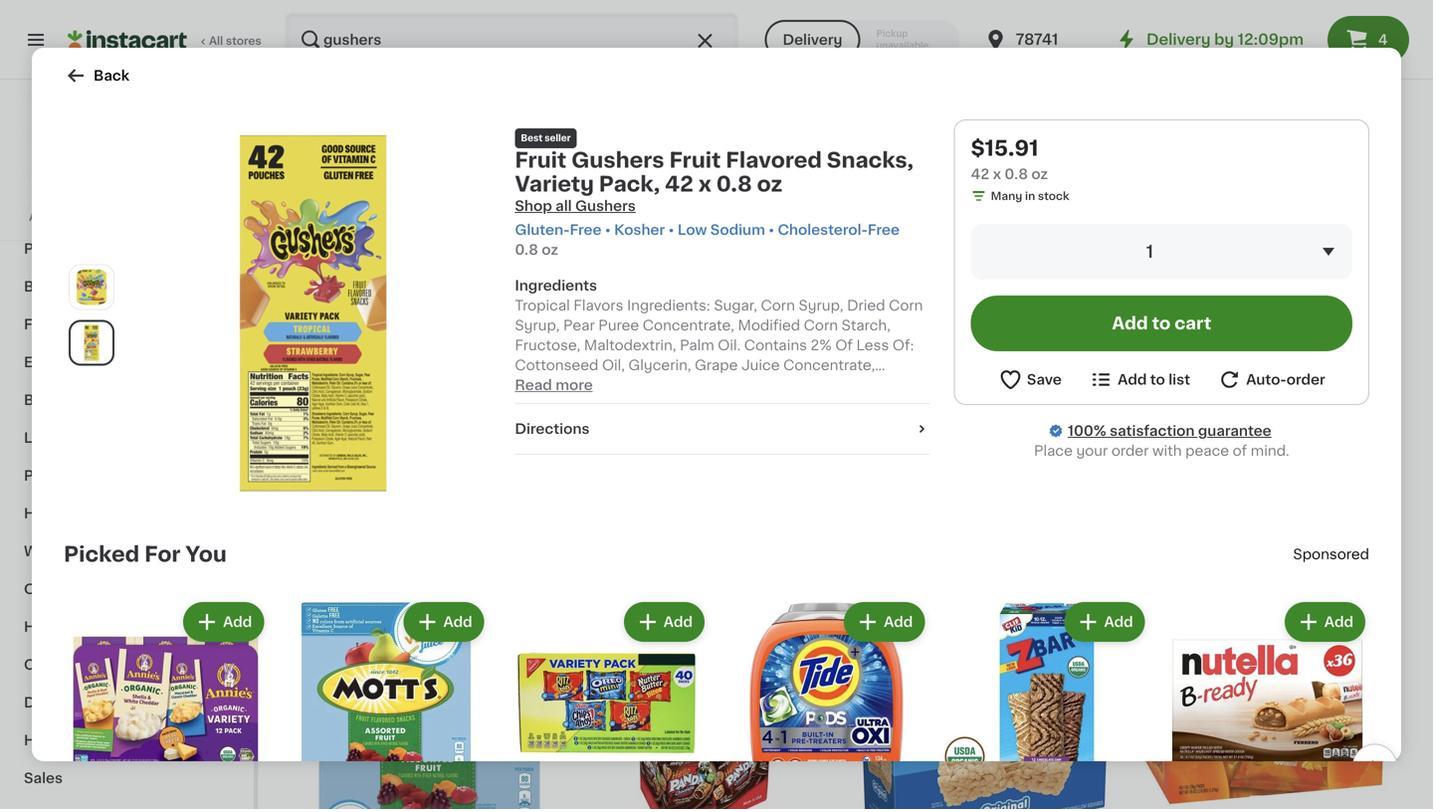 Task type: locate. For each thing, give the bounding box(es) containing it.
1 horizontal spatial seller
[[545, 134, 571, 143]]

to left list at the top
[[1150, 373, 1165, 387]]

1 15 from the left
[[310, 412, 333, 433]]

gluten-free
[[301, 444, 369, 455], [578, 444, 646, 455], [856, 444, 924, 455]]

& right "deli"
[[56, 696, 67, 710]]

1 horizontal spatial gluten-free
[[578, 444, 646, 455]]

1 horizontal spatial pack,
[[599, 174, 660, 195]]

1 field
[[971, 224, 1352, 280]]

goods for paper goods
[[69, 469, 117, 483]]

• right sodium
[[769, 223, 774, 237]]

snacks, down guarantee
[[1225, 438, 1279, 452]]

care
[[156, 507, 191, 520]]

100%
[[1068, 424, 1106, 438]]

• down gushers
[[605, 223, 611, 237]]

deli
[[24, 696, 52, 710]]

gluten-free down $21.14 element
[[856, 444, 924, 455]]

1 vertical spatial gushers
[[334, 462, 393, 476]]

0 horizontal spatial order
[[1111, 444, 1149, 458]]

household
[[24, 91, 102, 104]]

0 horizontal spatial best seller
[[305, 391, 354, 400]]

$ for 15
[[303, 413, 310, 424]]

snacks, down directions
[[495, 462, 549, 476]]

guarantee
[[1198, 424, 1271, 438]]

•
[[605, 223, 611, 237], [668, 223, 674, 237], [769, 223, 774, 237]]

to left save
[[172, 211, 184, 222]]

& inside deli & dairy link
[[56, 696, 67, 710]]

1 horizontal spatial variety
[[515, 174, 594, 195]]

spo for spo nsored
[[1293, 548, 1321, 561]]

floral link
[[12, 306, 242, 343]]

best up shop
[[521, 134, 542, 143]]

2 horizontal spatial seller
[[606, 391, 632, 400]]

gushers down 91
[[334, 462, 393, 476]]

wine link
[[12, 532, 242, 570]]

None search field
[[285, 12, 739, 68]]

2 vertical spatial snacks,
[[495, 462, 549, 476]]

gluten-free down $ 15 91
[[301, 444, 369, 455]]

product group
[[299, 140, 560, 557], [576, 140, 838, 539], [854, 140, 1116, 539], [1131, 140, 1393, 498], [299, 589, 560, 809], [576, 589, 838, 809], [854, 589, 1116, 809], [1131, 589, 1393, 809], [64, 598, 268, 809], [284, 598, 488, 809], [504, 598, 709, 809], [724, 598, 929, 809], [945, 598, 1149, 809], [1165, 598, 1369, 809]]

home goods link
[[12, 721, 242, 759]]

2 $ from the left
[[1135, 413, 1143, 424]]

picked
[[64, 544, 139, 565]]

wine
[[24, 544, 60, 558]]

0 horizontal spatial best
[[305, 391, 326, 400]]

seafood
[[79, 166, 139, 180]]

& inside meat & seafood link
[[64, 166, 76, 180]]

cleaning & laundry
[[24, 658, 166, 672]]

0 horizontal spatial x
[[413, 482, 421, 496]]

satisfaction
[[1110, 424, 1195, 438]]

delivery for delivery by 12:09pm
[[1146, 32, 1211, 47]]

you
[[185, 544, 227, 565]]

1 horizontal spatial 42
[[665, 174, 693, 195]]

in
[[1025, 191, 1035, 202]]

0.8 inside fruit gushers fruit flavored snacks, variety pack, 42 x 0.8 oz
[[425, 482, 448, 496]]

your
[[1076, 444, 1108, 458]]

1 vertical spatial flavored
[[431, 462, 491, 476]]

1 horizontal spatial flavored
[[726, 150, 822, 171]]

sales link
[[12, 759, 242, 797]]

& right meat
[[64, 166, 76, 180]]

delivery inside button
[[783, 33, 842, 47]]

& right health
[[75, 507, 87, 520]]

1 horizontal spatial spo
[[1333, 7, 1355, 18]]

best up directions
[[582, 391, 604, 400]]

0 horizontal spatial seller
[[328, 391, 354, 400]]

auto-order button
[[1217, 367, 1325, 392]]

• left the low
[[668, 223, 674, 237]]

meat
[[24, 166, 61, 180]]

1 horizontal spatial best
[[521, 134, 542, 143]]

1 horizontal spatial delivery
[[1146, 32, 1211, 47]]

add button inside product "group"
[[1310, 146, 1387, 182]]

gushers inside fruit gushers fruit flavored snacks, variety pack, 42 x 0.8 oz
[[334, 462, 393, 476]]

★★★★★
[[1131, 457, 1201, 471], [1131, 457, 1201, 471]]

gushers up gushers
[[571, 150, 664, 171]]

0 vertical spatial order
[[1287, 373, 1325, 387]]

& inside beer & cider link
[[61, 393, 73, 407]]

add to list
[[1118, 373, 1190, 387]]

0 vertical spatial gushers
[[571, 150, 664, 171]]

4 button
[[1328, 16, 1409, 64]]

1 horizontal spatial 15
[[587, 412, 611, 433]]

& for deli
[[56, 696, 67, 710]]

0 vertical spatial nsored
[[1355, 7, 1393, 18]]

1 gluten-free from the left
[[301, 444, 369, 455]]

baby link
[[12, 268, 242, 306]]

& for health
[[75, 507, 87, 520]]

& inside cleaning & laundry link
[[91, 658, 103, 672]]

goods inside home goods link
[[71, 733, 118, 747]]

12:09pm
[[1238, 32, 1304, 47]]

pack, inside fruit gushers fruit flavored snacks, variety pack, 42 x 0.8 oz
[[351, 482, 388, 496]]

& left candy
[[79, 204, 91, 218]]

variety down $ 15 91
[[299, 482, 347, 496]]

home goods
[[24, 733, 118, 747]]

1 horizontal spatial x
[[698, 174, 711, 195]]

1 vertical spatial goods
[[69, 582, 117, 596]]

order up oz,
[[1287, 373, 1325, 387]]

order down satisfaction
[[1111, 444, 1149, 458]]

goods
[[69, 469, 117, 483], [69, 582, 117, 596], [71, 733, 118, 747]]

goods inside paper goods 'link'
[[69, 469, 117, 483]]

ingredients button
[[515, 276, 930, 296]]

many in stock
[[991, 191, 1069, 202]]

1 horizontal spatial order
[[1287, 373, 1325, 387]]

$ 15 91
[[303, 412, 348, 433]]

1 vertical spatial snacks,
[[1225, 438, 1279, 452]]

best up $ 15 91
[[305, 391, 326, 400]]

to
[[172, 211, 184, 222], [1152, 315, 1171, 332], [1150, 373, 1165, 387]]

delivery by 12:09pm
[[1146, 32, 1304, 47]]

0 vertical spatial snacks,
[[827, 150, 914, 171]]

order inside auto-order 'button'
[[1287, 373, 1325, 387]]

enlarge candy gushers fruit flavored snacks, variety pack, 0.8 oz, 42 ct hero (opens in a new tab) image
[[74, 269, 109, 305]]

& for beer
[[61, 393, 73, 407]]

1 vertical spatial to
[[1152, 315, 1171, 332]]

15 down more
[[587, 412, 611, 433]]

health & personal care
[[24, 507, 191, 520]]

goods up health & personal care
[[69, 469, 117, 483]]

candy
[[94, 204, 142, 218]]

1 $ from the left
[[303, 413, 310, 424]]

seller
[[545, 134, 571, 143], [328, 391, 354, 400], [606, 391, 632, 400]]

1 horizontal spatial •
[[668, 223, 674, 237]]

1 vertical spatial variety
[[299, 482, 347, 496]]

snacks, up cholesterol-
[[827, 150, 914, 171]]

3 gluten-free from the left
[[856, 444, 924, 455]]

sales
[[24, 771, 63, 785]]

2 horizontal spatial •
[[769, 223, 774, 237]]

& inside health & personal care link
[[75, 507, 87, 520]]

many
[[991, 191, 1022, 202]]

laundry
[[106, 658, 166, 672]]

78741
[[1016, 32, 1058, 47]]

0 horizontal spatial delivery
[[783, 33, 842, 47]]

&
[[64, 166, 76, 180], [79, 204, 91, 218], [61, 393, 73, 407], [75, 507, 87, 520], [91, 658, 103, 672], [56, 696, 67, 710]]

add button
[[477, 146, 554, 182], [755, 146, 832, 182], [1310, 146, 1387, 182], [755, 595, 832, 630], [1033, 595, 1110, 630], [1310, 595, 1387, 630], [185, 604, 262, 640], [405, 604, 482, 640], [626, 604, 703, 640], [846, 604, 923, 640], [1066, 604, 1143, 640], [1286, 604, 1363, 640]]

best seller up directions
[[582, 391, 632, 400]]

42 inside "$15.91 42 x 0.8 oz"
[[971, 167, 989, 181]]

2 vertical spatial to
[[1150, 373, 1165, 387]]

0 horizontal spatial snacks,
[[495, 462, 549, 476]]

bakery link
[[12, 116, 242, 154]]

add costco membership to save link
[[29, 209, 225, 225]]

gluten-free down directions
[[578, 444, 646, 455]]

baby
[[24, 280, 61, 294]]

0.8
[[1005, 167, 1028, 181], [716, 174, 752, 195], [515, 243, 538, 257], [425, 482, 448, 496]]

1 horizontal spatial snacks,
[[827, 150, 914, 171]]

goods inside other goods "link"
[[69, 582, 117, 596]]

1 vertical spatial order
[[1111, 444, 1149, 458]]

place your order with peace of mind.
[[1034, 444, 1289, 458]]

1 horizontal spatial $
[[1135, 413, 1143, 424]]

1 horizontal spatial best seller
[[582, 391, 632, 400]]

with
[[1152, 444, 1182, 458]]

add costco membership to save
[[29, 211, 213, 222]]

0 horizontal spatial flavored
[[431, 462, 491, 476]]

3 • from the left
[[769, 223, 774, 237]]

& inside snacks & candy link
[[79, 204, 91, 218]]

0 horizontal spatial 42
[[392, 482, 410, 496]]

variety up the all
[[515, 174, 594, 195]]

other
[[24, 582, 66, 596]]

$ inside $ 17 28
[[1135, 413, 1143, 424]]

0 horizontal spatial 15
[[310, 412, 333, 433]]

gluten-
[[515, 223, 570, 237], [301, 444, 344, 455], [578, 444, 621, 455], [856, 444, 899, 455]]

0 horizontal spatial pack,
[[351, 482, 388, 496]]

gluten- inside button
[[856, 444, 899, 455]]

dairy
[[71, 696, 109, 710]]

candy gushers fruit flavored snacks, variety pack, 0.8 oz, 42 ct unknown image
[[135, 135, 491, 491]]

0.8 inside "$15.91 42 x 0.8 oz"
[[1005, 167, 1028, 181]]

seller up 91
[[328, 391, 354, 400]]

0 horizontal spatial variety
[[299, 482, 347, 496]]

& down beverages
[[91, 658, 103, 672]]

0 vertical spatial variety
[[515, 174, 594, 195]]

0 vertical spatial flavored
[[726, 150, 822, 171]]

0 horizontal spatial spo
[[1293, 548, 1321, 561]]

2 horizontal spatial gluten-free
[[856, 444, 924, 455]]

to left 'cart'
[[1152, 315, 1171, 332]]

seller inside best seller fruit gushers fruit flavored snacks, variety pack, 42 x 0.8 oz shop all gushers gluten-free • kosher • low sodium • cholesterol-free 0.8 oz
[[545, 134, 571, 143]]

0 horizontal spatial •
[[605, 223, 611, 237]]

add inside add to list button
[[1118, 373, 1147, 387]]

goods down dairy
[[71, 733, 118, 747]]

$ inside $ 15 91
[[303, 413, 310, 424]]

x inside fruit gushers fruit flavored snacks, variety pack, 42 x 0.8 oz
[[413, 482, 421, 496]]

seller up the all
[[545, 134, 571, 143]]

personal
[[90, 507, 153, 520]]

hard
[[24, 620, 59, 634]]

best
[[521, 134, 542, 143], [305, 391, 326, 400], [582, 391, 604, 400]]

variety
[[515, 174, 594, 195], [299, 482, 347, 496]]

2 best seller from the left
[[582, 391, 632, 400]]

pack, inside best seller fruit gushers fruit flavored snacks, variety pack, 42 x 0.8 oz shop all gushers gluten-free • kosher • low sodium • cholesterol-free 0.8 oz
[[599, 174, 660, 195]]

& right beer
[[61, 393, 73, 407]]

product group containing gluten-free
[[854, 140, 1116, 539]]

goods down picked
[[69, 582, 117, 596]]

back button
[[64, 64, 129, 88]]

1
[[1146, 243, 1153, 260]]

1 horizontal spatial gushers
[[571, 150, 664, 171]]

beer
[[24, 393, 58, 407]]

0 vertical spatial spo
[[1333, 7, 1355, 18]]

delivery button
[[765, 20, 860, 60]]

0 horizontal spatial gluten-free
[[301, 444, 369, 455]]

order
[[1287, 373, 1325, 387], [1111, 444, 1149, 458]]

2 horizontal spatial x
[[993, 167, 1001, 181]]

2 horizontal spatial best
[[582, 391, 604, 400]]

low
[[678, 223, 707, 237]]

2 gluten-free from the left
[[578, 444, 646, 455]]

1 • from the left
[[605, 223, 611, 237]]

2 • from the left
[[668, 223, 674, 237]]

17
[[1143, 412, 1164, 433]]

42
[[971, 167, 989, 181], [665, 174, 693, 195], [392, 482, 410, 496]]

1 vertical spatial pack,
[[351, 482, 388, 496]]

0 vertical spatial goods
[[69, 469, 117, 483]]

0 horizontal spatial gushers
[[334, 462, 393, 476]]

seller right more
[[606, 391, 632, 400]]

variety inside best seller fruit gushers fruit flavored snacks, variety pack, 42 x 0.8 oz shop all gushers gluten-free • kosher • low sodium • cholesterol-free 0.8 oz
[[515, 174, 594, 195]]

15 left 91
[[310, 412, 333, 433]]

2 15 from the left
[[587, 412, 611, 433]]

instacart logo image
[[68, 28, 187, 52]]

2 vertical spatial goods
[[71, 733, 118, 747]]

electronics link
[[12, 343, 242, 381]]

meat & seafood
[[24, 166, 139, 180]]

$ 17 28
[[1135, 412, 1181, 433]]

x
[[993, 167, 1001, 181], [698, 174, 711, 195], [413, 482, 421, 496]]

snacks,
[[827, 150, 914, 171], [1225, 438, 1279, 452], [495, 462, 549, 476]]

cleaning
[[24, 658, 88, 672]]

$21.14 element
[[854, 410, 1116, 435]]

gluten-free button
[[854, 140, 1116, 539]]

0 horizontal spatial $
[[303, 413, 310, 424]]

0 vertical spatial pack,
[[599, 174, 660, 195]]

2 horizontal spatial 42
[[971, 167, 989, 181]]

2 horizontal spatial snacks,
[[1225, 438, 1279, 452]]

best seller fruit gushers fruit flavored snacks, variety pack, 42 x 0.8 oz shop all gushers gluten-free • kosher • low sodium • cholesterol-free 0.8 oz
[[515, 134, 914, 257]]

1 vertical spatial spo
[[1293, 548, 1321, 561]]

best seller up 91
[[305, 391, 354, 400]]

all stores
[[209, 35, 261, 46]]

nsored
[[1355, 7, 1393, 18], [1321, 548, 1369, 561]]

15
[[310, 412, 333, 433], [587, 412, 611, 433]]



Task type: describe. For each thing, give the bounding box(es) containing it.
product group containing 17
[[1131, 140, 1393, 498]]

other goods link
[[12, 570, 242, 608]]

1 vertical spatial nsored
[[1321, 548, 1369, 561]]

save
[[1027, 373, 1062, 387]]

save button
[[998, 367, 1062, 392]]

deli & dairy link
[[12, 684, 242, 721]]

delivery for delivery
[[783, 33, 842, 47]]

100% satisfaction guarantee
[[1068, 424, 1271, 438]]

oz,
[[1299, 438, 1319, 452]]

picked for you
[[64, 544, 227, 565]]

costco
[[54, 211, 96, 222]]

gluten- inside best seller fruit gushers fruit flavored snacks, variety pack, 42 x 0.8 oz shop all gushers gluten-free • kosher • low sodium • cholesterol-free 0.8 oz
[[515, 223, 570, 237]]

beer & cider
[[24, 393, 115, 407]]

100% satisfaction guarantee link
[[1068, 421, 1271, 441]]

pets link
[[12, 230, 242, 268]]

list
[[1168, 373, 1190, 387]]

liquor link
[[12, 419, 242, 457]]

read more button
[[515, 375, 593, 395]]

gushers inside best seller fruit gushers fruit flavored snacks, variety pack, 42 x 0.8 oz shop all gushers gluten-free • kosher • low sodium • cholesterol-free 0.8 oz
[[571, 150, 664, 171]]

item carousel region
[[36, 590, 1397, 809]]

delivery by 12:09pm link
[[1115, 28, 1304, 52]]

directions
[[515, 422, 590, 436]]

item badge image
[[945, 737, 985, 777]]

back
[[94, 69, 129, 83]]

28
[[1166, 413, 1181, 424]]

bakery
[[24, 128, 74, 142]]

spo for spo
[[1333, 7, 1355, 18]]

gushers
[[575, 199, 636, 213]]

hard beverages
[[24, 620, 138, 634]]

welch's
[[1131, 438, 1186, 452]]

cider
[[76, 393, 115, 407]]

sodium
[[710, 223, 765, 237]]

90
[[1323, 438, 1342, 452]]

4
[[1378, 33, 1388, 47]]

0 vertical spatial to
[[172, 211, 184, 222]]

service type group
[[765, 20, 960, 60]]

x inside best seller fruit gushers fruit flavored snacks, variety pack, 42 x 0.8 oz shop all gushers gluten-free • kosher • low sodium • cholesterol-free 0.8 oz
[[698, 174, 711, 195]]

beer & cider link
[[12, 381, 242, 419]]

auto-order
[[1246, 373, 1325, 387]]

$ for 17
[[1135, 413, 1143, 424]]

snacks & candy link
[[12, 192, 242, 230]]

welch's fruit snacks, .8 oz, 90 count
[[1131, 438, 1386, 452]]

free inside button
[[899, 444, 924, 455]]

of
[[1233, 444, 1247, 458]]

x inside "$15.91 42 x 0.8 oz"
[[993, 167, 1001, 181]]

kosher
[[614, 223, 665, 237]]

flavored inside best seller fruit gushers fruit flavored snacks, variety pack, 42 x 0.8 oz shop all gushers gluten-free • kosher • low sodium • cholesterol-free 0.8 oz
[[726, 150, 822, 171]]

other goods
[[24, 582, 117, 596]]

shop
[[515, 199, 552, 213]]

add to cart
[[1112, 315, 1211, 332]]

by
[[1214, 32, 1234, 47]]

cholesterol-
[[778, 223, 868, 237]]

costco logo image
[[108, 103, 146, 141]]

enlarge candy gushers fruit flavored snacks, variety pack, 0.8 oz, 42 ct unknown (opens in a new tab) image
[[74, 325, 109, 361]]

snacks, inside fruit gushers fruit flavored snacks, variety pack, 42 x 0.8 oz
[[495, 462, 549, 476]]

beverages
[[62, 620, 138, 634]]

health & personal care link
[[12, 495, 242, 532]]

snacks
[[24, 204, 76, 218]]

add inside add to cart button
[[1112, 315, 1148, 332]]

oz inside fruit gushers fruit flavored snacks, variety pack, 42 x 0.8 oz
[[451, 482, 468, 496]]

gluten-free inside gluten-free button
[[856, 444, 924, 455]]

to for add to list
[[1150, 373, 1165, 387]]

snacks & candy
[[24, 204, 142, 218]]

home
[[24, 733, 67, 747]]

all stores link
[[68, 12, 263, 68]]

$15.91 42 x 0.8 oz
[[971, 138, 1048, 181]]

meat & seafood link
[[12, 154, 242, 192]]

spo nsored
[[1293, 548, 1369, 561]]

for
[[144, 544, 181, 565]]

flavored inside fruit gushers fruit flavored snacks, variety pack, 42 x 0.8 oz
[[431, 462, 491, 476]]

to for add to cart
[[1152, 315, 1171, 332]]

deli & dairy
[[24, 696, 109, 710]]

(1.06k)
[[1205, 460, 1244, 471]]

read more
[[515, 378, 593, 392]]

count
[[1346, 438, 1386, 452]]

add inside product "group"
[[1348, 157, 1377, 171]]

place
[[1034, 444, 1073, 458]]

variety inside fruit gushers fruit flavored snacks, variety pack, 42 x 0.8 oz
[[299, 482, 347, 496]]

stock
[[1038, 191, 1069, 202]]

liquor
[[24, 431, 70, 445]]

add inside add costco membership to save link
[[29, 211, 52, 222]]

& for meat
[[64, 166, 76, 180]]

health
[[24, 507, 72, 520]]

snacks, inside best seller fruit gushers fruit flavored snacks, variety pack, 42 x 0.8 oz shop all gushers gluten-free • kosher • low sodium • cholesterol-free 0.8 oz
[[827, 150, 914, 171]]

directions button
[[515, 419, 930, 439]]

all
[[209, 35, 223, 46]]

goods for other goods
[[69, 582, 117, 596]]

best inside best seller fruit gushers fruit flavored snacks, variety pack, 42 x 0.8 oz shop all gushers gluten-free • kosher • low sodium • cholesterol-free 0.8 oz
[[521, 134, 542, 143]]

pets
[[24, 242, 56, 256]]

42 inside best seller fruit gushers fruit flavored snacks, variety pack, 42 x 0.8 oz shop all gushers gluten-free • kosher • low sodium • cholesterol-free 0.8 oz
[[665, 174, 693, 195]]

42 inside fruit gushers fruit flavored snacks, variety pack, 42 x 0.8 oz
[[392, 482, 410, 496]]

& for snacks
[[79, 204, 91, 218]]

save
[[187, 211, 213, 222]]

household link
[[12, 79, 242, 116]]

1 best seller from the left
[[305, 391, 354, 400]]

membership
[[98, 211, 170, 222]]

oz inside "$15.91 42 x 0.8 oz"
[[1031, 167, 1048, 181]]

fruit gushers fruit flavored snacks, variety pack, 42 x 0.8 oz
[[299, 462, 549, 496]]

peace
[[1185, 444, 1229, 458]]

electronics
[[24, 355, 105, 369]]

goods for home goods
[[71, 733, 118, 747]]

mind.
[[1251, 444, 1289, 458]]

& for cleaning
[[91, 658, 103, 672]]

add to list button
[[1089, 367, 1190, 392]]

hard beverages link
[[12, 608, 242, 646]]

cart
[[1175, 315, 1211, 332]]



Task type: vqa. For each thing, say whether or not it's contained in the screenshot.
Jack Cheese link
no



